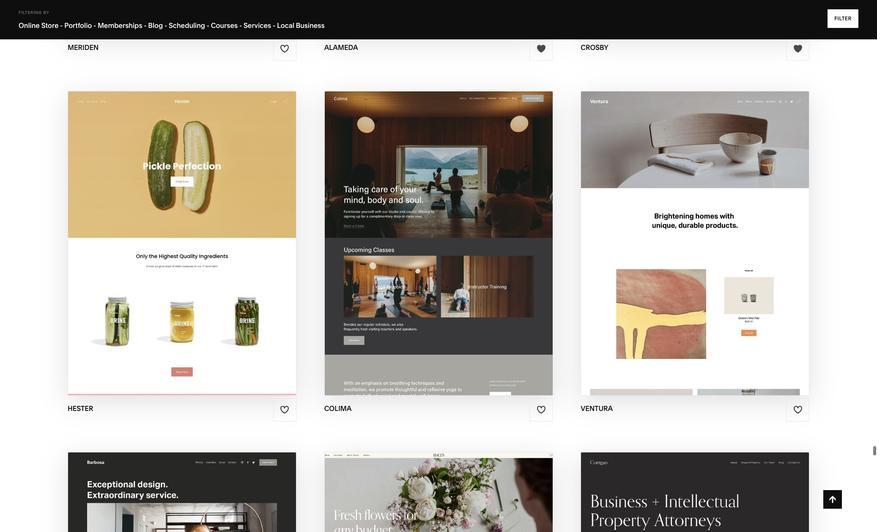 Task type: describe. For each thing, give the bounding box(es) containing it.
meriden
[[68, 43, 99, 51]]

filtering by
[[19, 10, 49, 15]]

3 with from the left
[[674, 227, 695, 236]]

preview colima
[[403, 243, 475, 253]]

with for hester
[[164, 227, 185, 236]]

courses
[[211, 21, 238, 30]]

2 vertical spatial hester
[[68, 404, 93, 413]]

preview for preview colima
[[403, 243, 440, 253]]

crosby
[[581, 43, 609, 51]]

services
[[244, 21, 271, 30]]

7 - from the left
[[273, 21, 276, 30]]

filter button
[[829, 9, 859, 28]]

1 vertical spatial hester
[[186, 243, 218, 253]]

5 - from the left
[[207, 21, 210, 30]]

remove crosby from your favorites list image
[[794, 44, 803, 53]]

filter
[[835, 15, 853, 22]]

hales image
[[325, 453, 553, 532]]

add hester to your favorites list image
[[280, 405, 290, 415]]

portfolio
[[64, 21, 92, 30]]

add meriden to your favorites list image
[[280, 44, 290, 53]]

2 - from the left
[[94, 21, 96, 30]]

start with colima
[[392, 227, 477, 236]]

4 - from the left
[[165, 21, 167, 30]]

start for preview colima
[[392, 227, 418, 236]]

business
[[296, 21, 325, 30]]

back to top image
[[829, 495, 838, 504]]

colima inside button
[[443, 227, 477, 236]]

6 - from the left
[[240, 21, 242, 30]]

add ventura to your favorites list image
[[794, 405, 803, 415]]

store
[[41, 21, 59, 30]]

start with hester button
[[136, 220, 228, 243]]

preview hester
[[147, 243, 218, 253]]

preview for preview hester
[[147, 243, 184, 253]]

add colima to your favorites list image
[[537, 405, 546, 415]]

colima image
[[325, 91, 553, 395]]

start with ventura
[[646, 227, 737, 236]]

preview colima link
[[403, 237, 475, 260]]

ventura image
[[582, 91, 810, 395]]

filtering
[[19, 10, 42, 15]]

3 start from the left
[[646, 227, 672, 236]]



Task type: vqa. For each thing, say whether or not it's contained in the screenshot.
One
no



Task type: locate. For each thing, give the bounding box(es) containing it.
online
[[19, 21, 40, 30]]

start with hester
[[136, 227, 219, 236]]

0 vertical spatial colima
[[443, 227, 477, 236]]

preview down start with hester
[[147, 243, 184, 253]]

barbosa image
[[68, 453, 296, 532]]

by
[[43, 10, 49, 15]]

start with ventura button
[[646, 220, 746, 243]]

2 vertical spatial colima
[[325, 404, 352, 413]]

0 vertical spatial hester
[[187, 227, 219, 236]]

1 - from the left
[[60, 21, 63, 30]]

- right blog
[[165, 21, 167, 30]]

start inside button
[[392, 227, 418, 236]]

start for preview hester
[[136, 227, 162, 236]]

2 preview from the left
[[403, 243, 440, 253]]

- left local
[[273, 21, 276, 30]]

1 start from the left
[[136, 227, 162, 236]]

ventura inside button
[[697, 227, 737, 236]]

with
[[164, 227, 185, 236], [420, 227, 441, 236], [674, 227, 695, 236]]

-
[[60, 21, 63, 30], [94, 21, 96, 30], [144, 21, 147, 30], [165, 21, 167, 30], [207, 21, 210, 30], [240, 21, 242, 30], [273, 21, 276, 30]]

local
[[277, 21, 295, 30]]

meriden image
[[68, 0, 296, 34]]

start with colima button
[[392, 220, 486, 243]]

1 vertical spatial colima
[[442, 243, 475, 253]]

preview hester link
[[147, 237, 218, 260]]

1 preview from the left
[[147, 243, 184, 253]]

- left blog
[[144, 21, 147, 30]]

2 with from the left
[[420, 227, 441, 236]]

3 - from the left
[[144, 21, 147, 30]]

colima
[[443, 227, 477, 236], [442, 243, 475, 253], [325, 404, 352, 413]]

0 horizontal spatial start
[[136, 227, 162, 236]]

preview down start with colima
[[403, 243, 440, 253]]

hester image
[[68, 91, 296, 395]]

ventura
[[697, 227, 737, 236], [581, 404, 614, 413]]

- right store
[[60, 21, 63, 30]]

blog
[[148, 21, 163, 30]]

memberships
[[98, 21, 142, 30]]

hester inside button
[[187, 227, 219, 236]]

- right courses
[[240, 21, 242, 30]]

scheduling
[[169, 21, 205, 30]]

start
[[136, 227, 162, 236], [392, 227, 418, 236], [646, 227, 672, 236]]

2 start from the left
[[392, 227, 418, 236]]

with inside button
[[420, 227, 441, 236]]

alameda
[[325, 43, 358, 51]]

1 horizontal spatial preview
[[403, 243, 440, 253]]

1 horizontal spatial start
[[392, 227, 418, 236]]

- left courses
[[207, 21, 210, 30]]

remove alameda from your favorites list image
[[537, 44, 546, 53]]

online store - portfolio - memberships - blog - scheduling - courses - services - local business
[[19, 21, 325, 30]]

0 horizontal spatial ventura
[[581, 404, 614, 413]]

1 horizontal spatial ventura
[[697, 227, 737, 236]]

with for colima
[[420, 227, 441, 236]]

1 vertical spatial ventura
[[581, 404, 614, 413]]

hester
[[187, 227, 219, 236], [186, 243, 218, 253], [68, 404, 93, 413]]

1 horizontal spatial with
[[420, 227, 441, 236]]

2 horizontal spatial start
[[646, 227, 672, 236]]

0 horizontal spatial with
[[164, 227, 185, 236]]

preview
[[147, 243, 184, 253], [403, 243, 440, 253]]

2 horizontal spatial with
[[674, 227, 695, 236]]

0 horizontal spatial preview
[[147, 243, 184, 253]]

corrigan image
[[582, 453, 810, 532]]

0 vertical spatial ventura
[[697, 227, 737, 236]]

- right portfolio
[[94, 21, 96, 30]]

1 with from the left
[[164, 227, 185, 236]]



